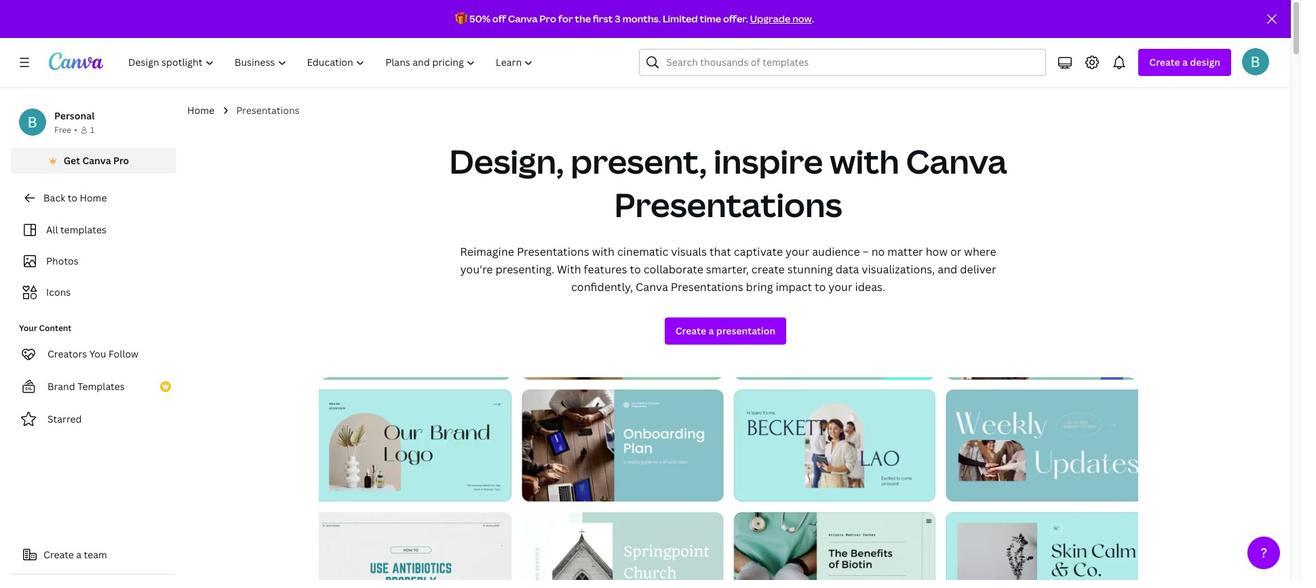 Task type: locate. For each thing, give the bounding box(es) containing it.
with inside design, present, inspire with canva presentations
[[830, 139, 900, 183]]

stunning
[[788, 262, 833, 277]]

create for create a design
[[1150, 56, 1181, 69]]

1 vertical spatial pro
[[113, 154, 129, 167]]

brand
[[48, 380, 75, 393]]

1 horizontal spatial a
[[709, 324, 714, 337]]

3
[[615, 12, 621, 25]]

inspire
[[714, 139, 823, 183]]

design, present, inspire with canva presentations
[[449, 139, 1008, 227]]

your up "stunning"
[[786, 244, 810, 259]]

you're
[[460, 262, 493, 277]]

create left team
[[43, 548, 74, 561]]

1 horizontal spatial to
[[630, 262, 641, 277]]

2 horizontal spatial create
[[1150, 56, 1181, 69]]

0 horizontal spatial your
[[786, 244, 810, 259]]

0 horizontal spatial home
[[80, 191, 107, 204]]

photos
[[46, 254, 79, 267]]

brand templates link
[[11, 373, 176, 400]]

0 vertical spatial your
[[786, 244, 810, 259]]

data
[[836, 262, 859, 277]]

0 horizontal spatial pro
[[113, 154, 129, 167]]

templates
[[60, 223, 107, 236]]

your
[[786, 244, 810, 259], [829, 280, 853, 295]]

a inside button
[[76, 548, 82, 561]]

1 vertical spatial a
[[709, 324, 714, 337]]

creators you follow
[[48, 347, 138, 360]]

to down 'cinematic' in the top of the page
[[630, 262, 641, 277]]

2 vertical spatial a
[[76, 548, 82, 561]]

and
[[938, 262, 958, 277]]

to down "stunning"
[[815, 280, 826, 295]]

a left design
[[1183, 56, 1188, 69]]

back to home
[[43, 191, 107, 204]]

your
[[19, 322, 37, 334]]

how
[[926, 244, 948, 259]]

create a design button
[[1139, 49, 1232, 76]]

home
[[187, 104, 215, 117], [80, 191, 107, 204]]

create inside button
[[43, 548, 74, 561]]

reimagine presentations with cinematic visuals that captivate your audience – no matter how or where you're presenting. with features to collaborate smarter, create stunning data visualizations, and deliver confidently, canva presentations bring impact to your ideas.
[[460, 244, 997, 295]]

0 horizontal spatial create
[[43, 548, 74, 561]]

Search search field
[[667, 50, 1038, 75]]

0 vertical spatial to
[[68, 191, 77, 204]]

first
[[593, 12, 613, 25]]

0 vertical spatial home
[[187, 104, 215, 117]]

a inside dropdown button
[[1183, 56, 1188, 69]]

a
[[1183, 56, 1188, 69], [709, 324, 714, 337], [76, 548, 82, 561]]

create
[[752, 262, 785, 277]]

1 horizontal spatial create
[[676, 324, 706, 337]]

present,
[[571, 139, 707, 183]]

1 horizontal spatial your
[[829, 280, 853, 295]]

presentations
[[236, 104, 300, 117], [614, 183, 843, 227], [517, 244, 590, 259], [671, 280, 744, 295]]

1 vertical spatial create
[[676, 324, 706, 337]]

canva
[[508, 12, 538, 25], [906, 139, 1008, 183], [82, 154, 111, 167], [636, 280, 668, 295]]

presenting.
[[496, 262, 555, 277]]

get
[[64, 154, 80, 167]]

1 vertical spatial home
[[80, 191, 107, 204]]

2 horizontal spatial a
[[1183, 56, 1188, 69]]

create a presentation
[[676, 324, 776, 337]]

🎁 50% off canva pro for the first 3 months. limited time offer. upgrade now .
[[455, 12, 814, 25]]

starred link
[[11, 406, 176, 433]]

create left 'presentation'
[[676, 324, 706, 337]]

2 horizontal spatial to
[[815, 280, 826, 295]]

design
[[1190, 56, 1221, 69]]

cinematic
[[617, 244, 669, 259]]

to right "back"
[[68, 191, 77, 204]]

1 horizontal spatial with
[[830, 139, 900, 183]]

pro
[[540, 12, 556, 25], [113, 154, 129, 167]]

upgrade
[[750, 12, 791, 25]]

0 vertical spatial with
[[830, 139, 900, 183]]

where
[[965, 244, 997, 259]]

2 vertical spatial to
[[815, 280, 826, 295]]

0 vertical spatial a
[[1183, 56, 1188, 69]]

time
[[700, 12, 721, 25]]

with
[[557, 262, 581, 277]]

0 horizontal spatial a
[[76, 548, 82, 561]]

0 vertical spatial create
[[1150, 56, 1181, 69]]

reimagine
[[460, 244, 514, 259]]

1 vertical spatial with
[[592, 244, 615, 259]]

icons link
[[19, 280, 168, 305]]

create a presentation link
[[665, 318, 787, 345]]

1 vertical spatial to
[[630, 262, 641, 277]]

create
[[1150, 56, 1181, 69], [676, 324, 706, 337], [43, 548, 74, 561]]

you
[[89, 347, 106, 360]]

upgrade now button
[[750, 12, 812, 25]]

team
[[84, 548, 107, 561]]

bring
[[746, 280, 773, 295]]

2 vertical spatial create
[[43, 548, 74, 561]]

all templates
[[46, 223, 107, 236]]

1 horizontal spatial pro
[[540, 12, 556, 25]]

pro up back to home link
[[113, 154, 129, 167]]

.
[[812, 12, 814, 25]]

create inside dropdown button
[[1150, 56, 1181, 69]]

get canva pro button
[[11, 148, 176, 174]]

creators you follow link
[[11, 341, 176, 368]]

your down "data"
[[829, 280, 853, 295]]

pro left for
[[540, 12, 556, 25]]

that
[[710, 244, 731, 259]]

to
[[68, 191, 77, 204], [630, 262, 641, 277], [815, 280, 826, 295]]

–
[[863, 244, 869, 259]]

brand templates
[[48, 380, 125, 393]]

0 horizontal spatial with
[[592, 244, 615, 259]]

a left team
[[76, 548, 82, 561]]

1 horizontal spatial home
[[187, 104, 215, 117]]

presentations right home link
[[236, 104, 300, 117]]

with
[[830, 139, 900, 183], [592, 244, 615, 259]]

a left 'presentation'
[[709, 324, 714, 337]]

create left design
[[1150, 56, 1181, 69]]

presentations up that
[[614, 183, 843, 227]]

your content
[[19, 322, 71, 334]]

None search field
[[639, 49, 1047, 76]]

for
[[558, 12, 573, 25]]



Task type: vqa. For each thing, say whether or not it's contained in the screenshot.
Create a presentation LINK
yes



Task type: describe. For each thing, give the bounding box(es) containing it.
canva inside design, present, inspire with canva presentations
[[906, 139, 1008, 183]]

the
[[575, 12, 591, 25]]

home link
[[187, 103, 215, 118]]

visuals
[[671, 244, 707, 259]]

collaborate
[[644, 262, 704, 277]]

all
[[46, 223, 58, 236]]

a for design
[[1183, 56, 1188, 69]]

starred
[[48, 413, 82, 425]]

impact
[[776, 280, 812, 295]]

0 vertical spatial pro
[[540, 12, 556, 25]]

visualizations,
[[862, 262, 935, 277]]

create for create a presentation
[[676, 324, 706, 337]]

or
[[951, 244, 962, 259]]

limited
[[663, 12, 698, 25]]

pro inside button
[[113, 154, 129, 167]]

now
[[793, 12, 812, 25]]

presentations down smarter,
[[671, 280, 744, 295]]

free •
[[54, 124, 77, 136]]

content
[[39, 322, 71, 334]]

back to home link
[[11, 185, 176, 212]]

create a team
[[43, 548, 107, 561]]

all templates link
[[19, 217, 168, 243]]

templates
[[77, 380, 125, 393]]

1
[[90, 124, 95, 136]]

a for team
[[76, 548, 82, 561]]

icons
[[46, 286, 71, 299]]

no
[[872, 244, 885, 259]]

photos link
[[19, 248, 168, 274]]

design,
[[449, 139, 564, 183]]

confidently,
[[571, 280, 633, 295]]

get canva pro
[[64, 154, 129, 167]]

presentations inside design, present, inspire with canva presentations
[[614, 183, 843, 227]]

a for presentation
[[709, 324, 714, 337]]

smarter,
[[706, 262, 749, 277]]

create a team button
[[11, 542, 176, 569]]

features
[[584, 262, 627, 277]]

brad klo image
[[1243, 48, 1270, 75]]

home inside back to home link
[[80, 191, 107, 204]]

off
[[493, 12, 506, 25]]

1 vertical spatial your
[[829, 280, 853, 295]]

create a design
[[1150, 56, 1221, 69]]

matter
[[888, 244, 923, 259]]

months.
[[623, 12, 661, 25]]

presentations up with
[[517, 244, 590, 259]]

0 horizontal spatial to
[[68, 191, 77, 204]]

captivate
[[734, 244, 783, 259]]

🎁
[[455, 12, 468, 25]]

offer.
[[723, 12, 748, 25]]

back
[[43, 191, 65, 204]]

presentation
[[716, 324, 776, 337]]

free
[[54, 124, 71, 136]]

canva inside reimagine presentations with cinematic visuals that captivate your audience – no matter how or where you're presenting. with features to collaborate smarter, create stunning data visualizations, and deliver confidently, canva presentations bring impact to your ideas.
[[636, 280, 668, 295]]

create for create a team
[[43, 548, 74, 561]]

top level navigation element
[[119, 49, 545, 76]]

personal
[[54, 109, 95, 122]]

deliver
[[960, 262, 997, 277]]

canva inside "get canva pro" button
[[82, 154, 111, 167]]

audience
[[812, 244, 860, 259]]

follow
[[109, 347, 138, 360]]

•
[[74, 124, 77, 136]]

creators
[[48, 347, 87, 360]]

ideas.
[[855, 280, 886, 295]]

with inside reimagine presentations with cinematic visuals that captivate your audience – no matter how or where you're presenting. with features to collaborate smarter, create stunning data visualizations, and deliver confidently, canva presentations bring impact to your ideas.
[[592, 244, 615, 259]]

50%
[[470, 12, 491, 25]]



